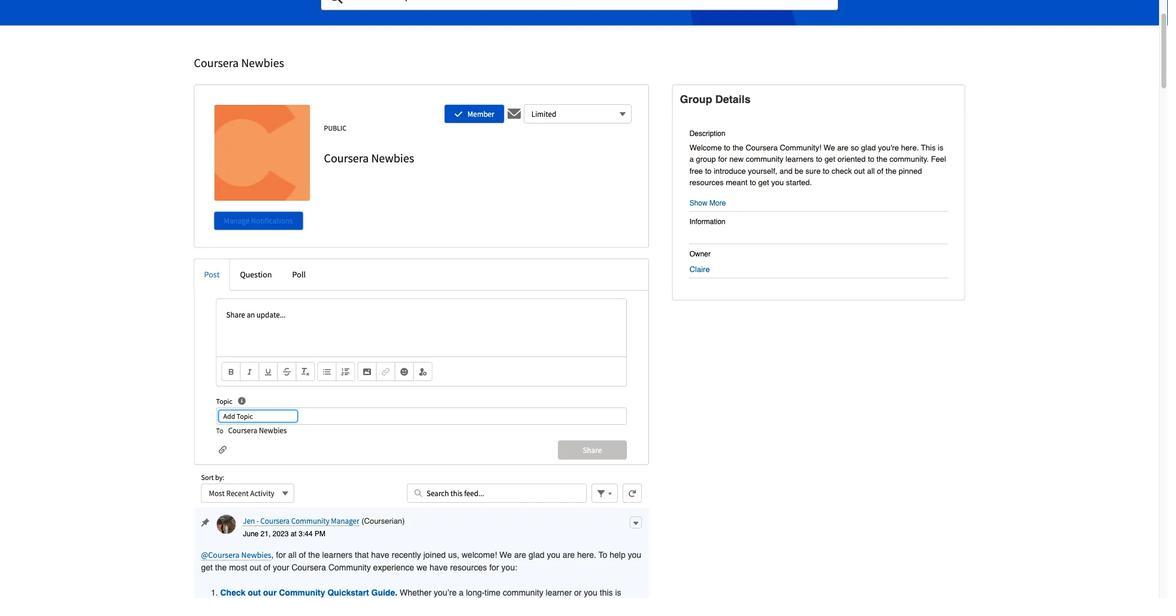 Task type: locate. For each thing, give the bounding box(es) containing it.
newbies
[[241, 55, 284, 70], [371, 150, 414, 165], [259, 425, 287, 435], [241, 549, 271, 560]]

1 horizontal spatial are
[[563, 550, 575, 559]]

oriented
[[838, 155, 866, 163]]

1 horizontal spatial of
[[299, 550, 306, 559]]

claire link
[[689, 265, 710, 274]]

0 vertical spatial get
[[825, 155, 835, 163]]

1 horizontal spatial we
[[824, 143, 835, 152]]

get up check
[[825, 155, 835, 163]]

glad right the 'so'
[[861, 143, 876, 152]]

out right most
[[250, 562, 261, 572]]

1 vertical spatial we
[[499, 550, 512, 559]]

0 horizontal spatial community
[[503, 588, 543, 597]]

1 horizontal spatial a
[[689, 155, 694, 163]]

of down "3:44"
[[299, 550, 306, 559]]

None text field
[[217, 299, 626, 357]]

here.
[[901, 143, 919, 152], [577, 550, 596, 559]]

1 vertical spatial to
[[599, 550, 607, 559]]

1 vertical spatial of
[[299, 550, 306, 559]]

2 horizontal spatial are
[[837, 143, 849, 152]]

1 vertical spatial here.
[[577, 550, 596, 559]]

get down @coursera
[[201, 562, 213, 572]]

all inside ​, for all of the learners that have recently joined us, welcome! we are glad you are here. to help you get the most out of your coursera community experience we have resources for you:
[[288, 550, 297, 559]]

1 horizontal spatial glad
[[861, 143, 876, 152]]

a
[[689, 155, 694, 163], [459, 588, 464, 597]]

0 vertical spatial learners
[[786, 155, 814, 163]]

sure
[[806, 166, 821, 175]]

community up "3:44"
[[291, 516, 329, 526]]

coursera inside welcome to the coursera community! we are so glad you're here. this is a group for new community learners to get oriented to the community. feel free to introduce yourself, and be sure to check out all of the pinned resources meant to get you started.
[[746, 143, 778, 152]]

show
[[689, 199, 707, 207]]

at
[[291, 530, 297, 538]]

for right ​, at the bottom of the page
[[276, 550, 286, 559]]

you inside whether you're a long-time community learner or you this is
[[584, 588, 597, 597]]

0 horizontal spatial we
[[499, 550, 512, 559]]

0 vertical spatial for
[[718, 155, 727, 163]]

community right our
[[279, 588, 325, 597]]

community
[[291, 516, 329, 526], [328, 562, 371, 572], [279, 588, 325, 597]]

you right or
[[584, 588, 597, 597]]

we up you: on the bottom left
[[499, 550, 512, 559]]

community inside jen - coursera community manager (courserian) june 21, 2023 at 3:44 pm
[[291, 516, 329, 526]]

0 vertical spatial is
[[938, 143, 943, 152]]

0 vertical spatial of
[[877, 166, 884, 175]]

are inside welcome to the coursera community! we are so glad you're here. this is a group for new community learners to get oriented to the community. feel free to introduce yourself, and be sure to check out all of the pinned resources meant to get you started.
[[837, 143, 849, 152]]

get inside ​, for all of the learners that have recently joined us, welcome! we are glad you are here. to help you get the most out of your coursera community experience we have resources for you:
[[201, 562, 213, 572]]

check out our community quickstart guide .
[[220, 588, 400, 597]]

a left long-
[[459, 588, 464, 597]]

whether you're a long-time community learner or you this is
[[220, 588, 621, 598]]

to inside to coursera newbies
[[216, 426, 223, 435]]

0 vertical spatial a
[[689, 155, 694, 163]]

0 vertical spatial we
[[824, 143, 835, 152]]

community up yourself,
[[746, 155, 783, 163]]

out down oriented
[[854, 166, 865, 175]]

to down yourself,
[[750, 178, 756, 187]]

1 vertical spatial community
[[503, 588, 543, 597]]

get
[[825, 155, 835, 163], [758, 178, 769, 187], [201, 562, 213, 572]]

to down topic
[[216, 426, 223, 435]]

0 vertical spatial all
[[867, 166, 875, 175]]

@coursera newbies
[[201, 549, 271, 560]]

all inside welcome to the coursera community! we are so glad you're here. this is a group for new community learners to get oriented to the community. feel free to introduce yourself, and be sure to check out all of the pinned resources meant to get you started.
[[867, 166, 875, 175]]

free
[[689, 166, 703, 175]]

notifications
[[251, 216, 293, 226]]

quickstart
[[327, 588, 369, 597]]

for up introduce at the right of page
[[718, 155, 727, 163]]

1 vertical spatial community
[[328, 562, 371, 572]]

community down you: on the bottom left
[[503, 588, 543, 597]]

out left our
[[248, 588, 261, 597]]

1 horizontal spatial have
[[430, 562, 448, 572]]

1 vertical spatial resources
[[450, 562, 487, 572]]

community down that
[[328, 562, 371, 572]]

21,
[[261, 530, 271, 538]]

0 horizontal spatial a
[[459, 588, 464, 597]]

external user - jen - coursera community manager (coursera) image
[[217, 515, 236, 534]]

1 horizontal spatial learners
[[786, 155, 814, 163]]

0 horizontal spatial learners
[[322, 550, 352, 559]]

Email Notifications, Limited button
[[524, 104, 632, 123]]

member
[[467, 109, 494, 119]]

glad
[[861, 143, 876, 152], [529, 550, 544, 559]]

jen - coursera community manager link
[[243, 516, 359, 526]]

0 horizontal spatial for
[[276, 550, 286, 559]]

out inside ​, for all of the learners that have recently joined us, welcome! we are glad you are here. to help you get the most out of your coursera community experience we have resources for you:
[[250, 562, 261, 572]]

1 vertical spatial for
[[276, 550, 286, 559]]

is right 'this' on the right bottom of the page
[[615, 588, 621, 597]]

text default image
[[201, 519, 209, 527]]

2 horizontal spatial for
[[718, 155, 727, 163]]

have
[[371, 550, 389, 559], [430, 562, 448, 572]]

0 vertical spatial community
[[746, 155, 783, 163]]

activity
[[250, 488, 274, 498]]

2 vertical spatial get
[[201, 562, 213, 572]]

0 vertical spatial glad
[[861, 143, 876, 152]]

1 vertical spatial have
[[430, 562, 448, 572]]

resources
[[689, 178, 724, 187], [450, 562, 487, 572]]

learners left that
[[322, 550, 352, 559]]

1 horizontal spatial resources
[[689, 178, 724, 187]]

0 horizontal spatial of
[[264, 562, 271, 572]]

a up free at the top of the page
[[689, 155, 694, 163]]

and
[[780, 166, 793, 175]]

learner
[[546, 588, 572, 597]]

1 vertical spatial is
[[615, 588, 621, 597]]

are up or
[[563, 550, 575, 559]]

1 horizontal spatial for
[[489, 562, 499, 572]]

1 vertical spatial a
[[459, 588, 464, 597]]

1 vertical spatial glad
[[529, 550, 544, 559]]

here. left the help
[[577, 550, 596, 559]]

we
[[824, 143, 835, 152], [499, 550, 512, 559]]

have up experience
[[371, 550, 389, 559]]

are left the 'so'
[[837, 143, 849, 152]]

have down joined
[[430, 562, 448, 572]]

0 horizontal spatial to
[[216, 426, 223, 435]]

text default image
[[507, 107, 521, 121]]

you inside welcome to the coursera community! we are so glad you're here. this is a group for new community learners to get oriented to the community. feel free to introduce yourself, and be sure to check out all of the pinned resources meant to get you started.
[[771, 178, 784, 187]]

here. inside welcome to the coursera community! we are so glad you're here. this is a group for new community learners to get oriented to the community. feel free to introduce yourself, and be sure to check out all of the pinned resources meant to get you started.
[[901, 143, 919, 152]]

1 horizontal spatial get
[[758, 178, 769, 187]]

yourself,
[[748, 166, 777, 175]]

to inside ​, for all of the learners that have recently joined us, welcome! we are glad you are here. to help you get the most out of your coursera community experience we have resources for you:
[[599, 550, 607, 559]]

1 vertical spatial all
[[288, 550, 297, 559]]

0 vertical spatial here.
[[901, 143, 919, 152]]

2 vertical spatial community
[[279, 588, 325, 597]]

1 horizontal spatial is
[[938, 143, 943, 152]]

1 horizontal spatial coursera newbies
[[324, 150, 414, 165]]

2 vertical spatial of
[[264, 562, 271, 572]]

you're
[[434, 588, 457, 597]]

group
[[680, 93, 712, 105]]

0 horizontal spatial coursera newbies
[[194, 55, 284, 70]]

is inside whether you're a long-time community learner or you this is
[[615, 588, 621, 597]]

you right the help
[[628, 550, 641, 559]]

0 vertical spatial to
[[216, 426, 223, 435]]

a inside whether you're a long-time community learner or you this is
[[459, 588, 464, 597]]

show more link
[[689, 199, 726, 207]]

​,
[[271, 550, 274, 559]]

1 horizontal spatial to
[[599, 550, 607, 559]]

format text element
[[221, 362, 315, 381]]

are up you: on the bottom left
[[514, 550, 526, 559]]

to
[[724, 143, 730, 152], [816, 155, 822, 163], [868, 155, 874, 163], [705, 166, 712, 175], [823, 166, 829, 175], [750, 178, 756, 187]]

newbies inside "link"
[[241, 549, 271, 560]]

1 horizontal spatial all
[[867, 166, 875, 175]]

is up feel
[[938, 143, 943, 152]]

details
[[715, 93, 751, 105]]

1 vertical spatial out
[[250, 562, 261, 572]]

0 horizontal spatial glad
[[529, 550, 544, 559]]

1 vertical spatial learners
[[322, 550, 352, 559]]

Add Topic text field
[[218, 410, 298, 422]]

-
[[256, 516, 259, 526]]

experience
[[373, 562, 414, 572]]

learners up be
[[786, 155, 814, 163]]

toolbar
[[217, 357, 626, 386]]

learners
[[786, 155, 814, 163], [322, 550, 352, 559]]

group
[[696, 155, 716, 163]]

welcome
[[689, 143, 722, 152]]

community inside whether you're a long-time community learner or you this is
[[503, 588, 543, 597]]

0 horizontal spatial all
[[288, 550, 297, 559]]

resources inside ​, for all of the learners that have recently joined us, welcome! we are glad you are here. to help you get the most out of your coursera community experience we have resources for you:
[[450, 562, 487, 572]]

0 horizontal spatial is
[[615, 588, 621, 597]]

resources down free at the top of the page
[[689, 178, 724, 187]]

to up sure at the top right
[[816, 155, 822, 163]]

0 vertical spatial community
[[291, 516, 329, 526]]

joined
[[423, 550, 446, 559]]

(courserian)
[[362, 516, 405, 525]]

you
[[771, 178, 784, 187], [547, 550, 560, 559], [628, 550, 641, 559], [584, 588, 597, 597]]

2 vertical spatial for
[[489, 562, 499, 572]]

here. up community.
[[901, 143, 919, 152]]

for left you: on the bottom left
[[489, 562, 499, 572]]

for
[[718, 155, 727, 163], [276, 550, 286, 559], [489, 562, 499, 572]]

to coursera newbies
[[216, 425, 287, 435]]

check
[[832, 166, 852, 175]]

question
[[240, 269, 272, 280]]

1 horizontal spatial community
[[746, 155, 783, 163]]

2 horizontal spatial of
[[877, 166, 884, 175]]

of left "your"
[[264, 562, 271, 572]]

most
[[229, 562, 247, 572]]

0 vertical spatial resources
[[689, 178, 724, 187]]

tab list containing post
[[194, 259, 649, 291]]

manage
[[224, 216, 249, 226]]

0 horizontal spatial get
[[201, 562, 213, 572]]

Sort by: button
[[201, 484, 294, 503]]

help
[[610, 550, 626, 559]]

you down and
[[771, 178, 784, 187]]

all
[[867, 166, 875, 175], [288, 550, 297, 559]]

the down you're at the right top of page
[[877, 155, 887, 163]]

1 vertical spatial get
[[758, 178, 769, 187]]

community inside welcome to the coursera community! we are so glad you're here. this is a group for new community learners to get oriented to the community. feel free to introduce yourself, and be sure to check out all of the pinned resources meant to get you started.
[[746, 155, 783, 163]]

all up "your"
[[288, 550, 297, 559]]

that
[[355, 550, 369, 559]]

coursera
[[194, 55, 239, 70], [746, 143, 778, 152], [324, 150, 369, 165], [228, 425, 257, 435], [260, 516, 290, 526], [292, 562, 326, 572]]

0 vertical spatial have
[[371, 550, 389, 559]]

2 horizontal spatial get
[[825, 155, 835, 163]]

of down you're at the right top of page
[[877, 166, 884, 175]]

group photo image
[[214, 105, 310, 201]]

new
[[729, 155, 744, 163]]

group details
[[680, 93, 751, 105]]

post
[[204, 269, 220, 280]]

of
[[877, 166, 884, 175], [299, 550, 306, 559], [264, 562, 271, 572]]

1 horizontal spatial here.
[[901, 143, 919, 152]]

glad right the welcome!
[[529, 550, 544, 559]]

0 horizontal spatial resources
[[450, 562, 487, 572]]

get down yourself,
[[758, 178, 769, 187]]

resources down the welcome!
[[450, 562, 487, 572]]

we left the 'so'
[[824, 143, 835, 152]]

tab list
[[194, 259, 649, 291]]

are
[[837, 143, 849, 152], [514, 550, 526, 559], [563, 550, 575, 559]]

None field
[[321, 0, 838, 10]]

we inside ​, for all of the learners that have recently joined us, welcome! we are glad you are here. to help you get the most out of your coursera community experience we have resources for you:
[[499, 550, 512, 559]]

to left the help
[[599, 550, 607, 559]]

0 vertical spatial out
[[854, 166, 865, 175]]

the
[[733, 143, 743, 152], [877, 155, 887, 163], [886, 166, 897, 175], [308, 550, 320, 559], [215, 562, 227, 572]]

all right check
[[867, 166, 875, 175]]

to
[[216, 426, 223, 435], [599, 550, 607, 559]]

0 horizontal spatial here.
[[577, 550, 596, 559]]



Task type: describe. For each thing, give the bounding box(es) containing it.
@coursera newbies link
[[201, 549, 271, 561]]

member button
[[444, 104, 505, 123]]

coursera inside ​, for all of the learners that have recently joined us, welcome! we are glad you are here. to help you get the most out of your coursera community experience we have resources for you:
[[292, 562, 326, 572]]

insert content element
[[357, 362, 432, 381]]

welcome to the coursera community! we are so glad you're here. this is a group for new community learners to get oriented to the community. feel free to introduce yourself, and be sure to check out all of the pinned resources meant to get you started.
[[689, 143, 946, 187]]

welcome!
[[462, 550, 497, 559]]

community.
[[890, 155, 929, 163]]

resources inside welcome to the coursera community! we are so glad you're here. this is a group for new community learners to get oriented to the community. feel free to introduce yourself, and be sure to check out all of the pinned resources meant to get you started.
[[689, 178, 724, 187]]

sort
[[201, 473, 214, 482]]

the down the pm
[[308, 550, 320, 559]]

0 horizontal spatial have
[[371, 550, 389, 559]]

is inside welcome to the coursera community! we are so glad you're here. this is a group for new community learners to get oriented to the community. feel free to introduce yourself, and be sure to check out all of the pinned resources meant to get you started.
[[938, 143, 943, 152]]

3:44
[[299, 530, 313, 538]]

share
[[583, 445, 602, 455]]

a inside welcome to the coursera community! we are so glad you're here. this is a group for new community learners to get oriented to the community. feel free to introduce yourself, and be sure to check out all of the pinned resources meant to get you started.
[[689, 155, 694, 163]]

owner
[[689, 249, 711, 258]]

so
[[851, 143, 859, 152]]

​, for all of the learners that have recently joined us, welcome! we are glad you are here. to help you get the most out of your coursera community experience we have resources for you:
[[201, 550, 641, 572]]

or
[[574, 588, 582, 597]]

jen - coursera community manager (courserian) june 21, 2023 at 3:44 pm
[[243, 516, 405, 538]]

learners inside welcome to the coursera community! we are so glad you're here. this is a group for new community learners to get oriented to the community. feel free to introduce yourself, and be sure to check out all of the pinned resources meant to get you started.
[[786, 155, 814, 163]]

coursera inside jen - coursera community manager (courserian) june 21, 2023 at 3:44 pm
[[260, 516, 290, 526]]

be
[[795, 166, 803, 175]]

0 horizontal spatial are
[[514, 550, 526, 559]]

community inside ​, for all of the learners that have recently joined us, welcome! we are glad you are here. to help you get the most out of your coursera community experience we have resources for you:
[[328, 562, 371, 572]]

share button
[[558, 441, 627, 460]]

out inside welcome to the coursera community! we are so glad you're here. this is a group for new community learners to get oriented to the community. feel free to introduce yourself, and be sure to check out all of the pinned resources meant to get you started.
[[854, 166, 865, 175]]

pinned
[[899, 166, 922, 175]]

show more
[[689, 199, 726, 207]]

meant
[[726, 178, 748, 187]]

Search this feed... search field
[[407, 484, 587, 503]]

long-
[[466, 588, 485, 597]]

more
[[709, 199, 726, 207]]

glad inside welcome to the coursera community! we are so glad you're here. this is a group for new community learners to get oriented to the community. feel free to introduce yourself, and be sure to check out all of the pinned resources meant to get you started.
[[861, 143, 876, 152]]

2 vertical spatial out
[[248, 588, 261, 597]]

learners inside ​, for all of the learners that have recently joined us, welcome! we are glad you are here. to help you get the most out of your coursera community experience we have resources for you:
[[322, 550, 352, 559]]

this
[[921, 143, 936, 152]]

@coursera
[[201, 549, 240, 560]]

you're
[[878, 143, 899, 152]]

you:
[[501, 562, 517, 572]]

check out our community quickstart guide link
[[220, 588, 395, 597]]

question link
[[230, 259, 282, 290]]

your
[[273, 562, 289, 572]]

june 21, 2023 at 3:44 pm link
[[243, 530, 325, 538]]

jen
[[243, 516, 255, 526]]

1 vertical spatial coursera newbies
[[324, 150, 414, 165]]

post link
[[194, 259, 230, 290]]

manage notifications button
[[214, 212, 302, 230]]

description
[[689, 129, 725, 137]]

glad inside ​, for all of the learners that have recently joined us, welcome! we are glad you are here. to help you get the most out of your coursera community experience we have resources for you:
[[529, 550, 544, 559]]

the up new
[[733, 143, 743, 152]]

Search for help text field
[[321, 0, 838, 10]]

this
[[600, 588, 613, 597]]

you up learner
[[547, 550, 560, 559]]

time
[[485, 588, 500, 597]]

to up new
[[724, 143, 730, 152]]

our
[[263, 588, 277, 597]]

june
[[243, 530, 259, 538]]

poll link
[[282, 259, 316, 290]]

most
[[209, 488, 225, 498]]

whether
[[400, 588, 431, 597]]

topic
[[216, 397, 232, 406]]

check
[[220, 588, 245, 597]]

jen - coursera community manager, june 21, 2023 at 3:44 pm element
[[194, 508, 649, 598]]

recent
[[226, 488, 249, 498]]

the left the pinned
[[886, 166, 897, 175]]

information
[[689, 217, 725, 226]]

community for quickstart
[[279, 588, 325, 597]]

community for manager
[[291, 516, 329, 526]]

started.
[[786, 178, 812, 187]]

introduce
[[714, 166, 746, 175]]

here. inside ​, for all of the learners that have recently joined us, welcome! we are glad you are here. to help you get the most out of your coursera community experience we have resources for you:
[[577, 550, 596, 559]]

of inside welcome to the coursera community! we are so glad you're here. this is a group for new community learners to get oriented to the community. feel free to introduce yourself, and be sure to check out all of the pinned resources meant to get you started.
[[877, 166, 884, 175]]

community!
[[780, 143, 821, 152]]

most recent activity
[[209, 488, 274, 498]]

we inside welcome to the coursera community! we are so glad you're here. this is a group for new community learners to get oriented to the community. feel free to introduce yourself, and be sure to check out all of the pinned resources meant to get you started.
[[824, 143, 835, 152]]

us,
[[448, 550, 459, 559]]

claire
[[689, 265, 710, 274]]

to right sure at the top right
[[823, 166, 829, 175]]

manage notifications
[[224, 216, 293, 226]]

for inside welcome to the coursera community! we are so glad you're here. this is a group for new community learners to get oriented to the community. feel free to introduce yourself, and be sure to check out all of the pinned resources meant to get you started.
[[718, 155, 727, 163]]

2023
[[273, 530, 289, 538]]

poll
[[292, 269, 306, 280]]

public
[[324, 123, 346, 132]]

0 vertical spatial coursera newbies
[[194, 55, 284, 70]]

feel
[[931, 155, 946, 163]]

.
[[395, 588, 397, 597]]

pm
[[315, 530, 325, 538]]

recently
[[392, 550, 421, 559]]

the down @coursera
[[215, 562, 227, 572]]

sort by:
[[201, 473, 224, 482]]

guide
[[371, 588, 395, 597]]

to right oriented
[[868, 155, 874, 163]]

manager
[[331, 516, 359, 526]]

by:
[[215, 473, 224, 482]]

align text element
[[317, 362, 355, 381]]

limited
[[532, 109, 556, 119]]

we
[[417, 562, 427, 572]]

to down group
[[705, 166, 712, 175]]



Task type: vqa. For each thing, say whether or not it's contained in the screenshot.
posts
no



